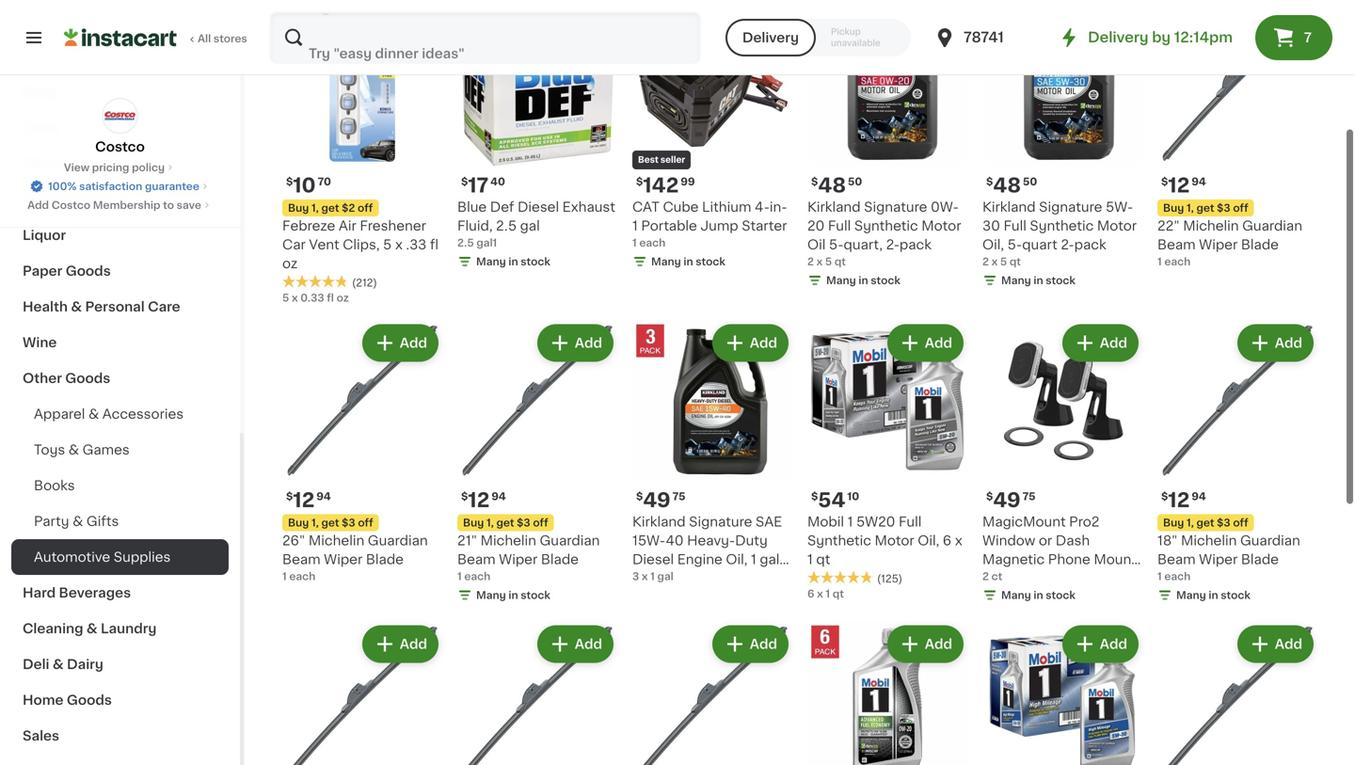 Task type: describe. For each thing, give the bounding box(es) containing it.
5 x 0.33 fl oz
[[282, 293, 349, 303]]

save
[[177, 200, 201, 210]]

each for 26"
[[289, 571, 316, 582]]

or
[[1039, 534, 1053, 547]]

1 inside "kirkland signature sae 15w-40 heavy-duty diesel engine oil, 1 gal, 3 ct"
[[751, 553, 757, 566]]

car
[[282, 238, 306, 251]]

.33
[[406, 238, 427, 251]]

party & gifts link
[[11, 504, 229, 539]]

$3 for 18" michelin guardian beam wiper blade
[[1217, 518, 1231, 528]]

& for cleaning
[[86, 622, 97, 635]]

many for kirkland signature 0w- 20 full synthetic motor oil 5-quart, 2-pack
[[826, 275, 856, 286]]

7 button
[[1256, 15, 1333, 60]]

blade for 18"
[[1241, 553, 1279, 566]]

cat cube lithium 4-in- 1 portable jump starter 1 each
[[633, 200, 787, 248]]

many for 21" michelin guardian beam wiper blade
[[476, 590, 506, 601]]

pack for quart
[[1075, 238, 1107, 251]]

diesel inside "kirkland signature sae 15w-40 heavy-duty diesel engine oil, 1 gal, 3 ct"
[[633, 553, 674, 566]]

$ 12 94 for 18" michelin guardian beam wiper blade
[[1161, 490, 1206, 510]]

1 horizontal spatial oz
[[337, 293, 349, 303]]

motor for 0w-
[[922, 219, 961, 232]]

stock for 21" michelin guardian beam wiper blade
[[521, 590, 550, 601]]

wiper for 18"
[[1199, 553, 1238, 566]]

49 for kirkland
[[643, 490, 671, 510]]

54
[[818, 490, 846, 510]]

$ 12 94 for 21" michelin guardian beam wiper blade
[[461, 490, 506, 510]]

deli & dairy link
[[11, 647, 229, 682]]

$ up 'magicmount'
[[986, 491, 993, 502]]

& for health
[[71, 300, 82, 313]]

goods for other goods
[[65, 372, 110, 385]]

hard beverages link
[[11, 575, 229, 611]]

gal inside blue def diesel exhaust fluid, 2.5 gal 2.5 gal1
[[520, 219, 540, 232]]

5 inside kirkland signature 0w- 20 full synthetic motor oil 5-quart, 2-pack 2 x 5 qt
[[825, 256, 832, 267]]

add costco membership to save
[[27, 200, 201, 210]]

health & personal care link
[[11, 289, 229, 325]]

many in stock for blue def diesel exhaust fluid, 2.5 gal
[[476, 256, 550, 267]]

automotive
[[34, 551, 110, 564]]

& for party
[[73, 515, 83, 528]]

22" michelin guardian beam wiper blade 1 each
[[1158, 219, 1303, 267]]

kirkland signature 0w- 20 full synthetic motor oil 5-quart, 2-pack 2 x 5 qt
[[808, 200, 961, 267]]

$ up 30
[[986, 176, 993, 187]]

home
[[23, 694, 64, 707]]

1, for 26" michelin guardian beam wiper blade
[[312, 518, 319, 528]]

membership
[[93, 200, 160, 210]]

paper
[[23, 264, 62, 278]]

beam for 21"
[[457, 553, 496, 566]]

full for quart
[[1004, 219, 1027, 232]]

26" michelin guardian beam wiper blade 1 each
[[282, 534, 428, 582]]

94 for 22" michelin guardian beam wiper blade
[[1192, 176, 1206, 187]]

1 inside the 22" michelin guardian beam wiper blade 1 each
[[1158, 256, 1162, 267]]

each inside cat cube lithium 4-in- 1 portable jump starter 1 each
[[639, 238, 666, 248]]

18" michelin guardian beam wiper blade 1 each
[[1158, 534, 1301, 582]]

product group containing 54
[[808, 320, 968, 601]]

18"
[[1158, 534, 1178, 547]]

$ up "26""
[[286, 491, 293, 502]]

wiper for 22"
[[1199, 238, 1238, 251]]

in for kirkland signature 5w- 30 full synthetic motor oil, 5-quart 2-pack
[[1034, 275, 1043, 286]]

stock for kirkland signature 0w- 20 full synthetic motor oil 5-quart, 2-pack
[[871, 275, 901, 286]]

other
[[23, 372, 62, 385]]

2 left the count
[[983, 571, 989, 582]]

2 for oil,
[[983, 256, 989, 267]]

costco link
[[95, 98, 145, 156]]

x inside the febreze air freshener car vent clips, 5 x .33 fl oz
[[395, 238, 403, 251]]

off for 22" michelin guardian beam wiper blade
[[1233, 203, 1249, 213]]

view
[[64, 162, 89, 173]]

99
[[681, 176, 695, 187]]

$ 12 94 for 22" michelin guardian beam wiper blade
[[1161, 176, 1206, 195]]

michelin for 21"
[[481, 534, 536, 547]]

automotive supplies link
[[11, 539, 229, 575]]

5w-
[[1106, 200, 1134, 214]]

blade for 21"
[[541, 553, 579, 566]]

diesel inside blue def diesel exhaust fluid, 2.5 gal 2.5 gal1
[[518, 200, 559, 214]]

full inside the mobil 1 5w20 full synthetic motor oil, 6 x 1 qt
[[899, 515, 922, 529]]

many for 18" michelin guardian beam wiper blade
[[1177, 590, 1206, 601]]

oil, inside "kirkland signature sae 15w-40 heavy-duty diesel engine oil, 1 gal, 3 ct"
[[726, 553, 748, 566]]

20
[[808, 219, 825, 232]]

in for 21" michelin guardian beam wiper blade
[[509, 590, 518, 601]]

cleaning
[[23, 622, 83, 635]]

oil, inside the mobil 1 5w20 full synthetic motor oil, 6 x 1 qt
[[918, 534, 940, 547]]

40 inside $ 17 40
[[491, 176, 505, 187]]

mount,
[[1094, 553, 1141, 566]]

cider
[[72, 193, 109, 206]]

off for 18" michelin guardian beam wiper blade
[[1233, 518, 1249, 528]]

window
[[983, 534, 1036, 547]]

stores
[[214, 33, 247, 44]]

94 for 21" michelin guardian beam wiper blade
[[492, 491, 506, 502]]

x inside kirkland signature 5w- 30 full synthetic motor oil, 5-quart 2-pack 2 x 5 qt
[[992, 256, 998, 267]]

1, for febreze air freshener car vent clips, 5 x .33 fl oz
[[312, 203, 319, 213]]

delivery button
[[726, 19, 816, 56]]

beverages
[[59, 586, 131, 600]]

30
[[983, 219, 1000, 232]]

$3 for 22" michelin guardian beam wiper blade
[[1217, 203, 1231, 213]]

1 vertical spatial costco
[[52, 200, 90, 210]]

instacart logo image
[[64, 26, 177, 49]]

beam for 18"
[[1158, 553, 1196, 566]]

guarantee
[[145, 181, 199, 192]]

stock for 18" michelin guardian beam wiper blade
[[1221, 590, 1251, 601]]

x left 0.33
[[292, 293, 298, 303]]

7
[[1304, 31, 1312, 44]]

duty
[[735, 534, 768, 547]]

quart
[[1022, 238, 1058, 251]]

floral
[[23, 121, 60, 135]]

get for 21" michelin guardian beam wiper blade
[[496, 518, 514, 528]]

buy for 26" michelin guardian beam wiper blade
[[288, 518, 309, 528]]

cleaning & laundry link
[[11, 611, 229, 647]]

100% satisfaction guarantee button
[[29, 175, 211, 194]]

x down mobil
[[817, 589, 823, 599]]

0 horizontal spatial 2.5
[[457, 238, 474, 248]]

gifts
[[87, 515, 119, 528]]

many in stock for cat cube lithium 4-in- 1 portable jump starter
[[651, 256, 726, 267]]

$ 48 50 for kirkland signature 0w- 20 full synthetic motor oil 5-quart, 2-pack
[[811, 176, 862, 195]]

many in stock for kirkland signature 0w- 20 full synthetic motor oil 5-quart, 2-pack
[[826, 275, 901, 286]]

78741 button
[[934, 11, 1047, 64]]

buy 1, get $3 off for 22" michelin guardian beam wiper blade
[[1163, 203, 1249, 213]]

1, for 21" michelin guardian beam wiper blade
[[487, 518, 494, 528]]

clips,
[[343, 238, 380, 251]]

0w-
[[931, 200, 959, 214]]

cube
[[663, 200, 699, 214]]

exhaust
[[563, 200, 615, 214]]

in for blue def diesel exhaust fluid, 2.5 gal
[[509, 256, 518, 267]]

seller
[[661, 156, 685, 164]]

all
[[198, 33, 211, 44]]

magicmount pro2 window or dash magnetic phone mount, 2-count
[[983, 515, 1141, 585]]

blade for 22"
[[1241, 238, 1279, 251]]

2- for quart
[[1061, 238, 1075, 251]]

beer & cider
[[23, 193, 109, 206]]

78741
[[964, 31, 1004, 44]]

75 for kirkland
[[673, 491, 686, 502]]

guardian for 18"
[[1241, 534, 1301, 547]]

each for 18"
[[1165, 571, 1191, 582]]

blue
[[457, 200, 487, 214]]

in for 18" michelin guardian beam wiper blade
[[1209, 590, 1219, 601]]

gal,
[[760, 553, 783, 566]]

wiper for 21"
[[499, 553, 538, 566]]

2 ct
[[983, 571, 1003, 582]]

6 inside the mobil 1 5w20 full synthetic motor oil, 6 x 1 qt
[[943, 534, 952, 547]]

kirkland signature 5w- 30 full synthetic motor oil, 5-quart 2-pack 2 x 5 qt
[[983, 200, 1137, 267]]

$2
[[342, 203, 355, 213]]

off for 26" michelin guardian beam wiper blade
[[358, 518, 373, 528]]

buy 1, get $3 off for 26" michelin guardian beam wiper blade
[[288, 518, 373, 528]]

many for blue def diesel exhaust fluid, 2.5 gal
[[476, 256, 506, 267]]

$ up '22"' on the top of page
[[1161, 176, 1168, 187]]

in for kirkland signature 0w- 20 full synthetic motor oil 5-quart, 2-pack
[[859, 275, 868, 286]]

floral link
[[11, 110, 229, 146]]

50 for 30
[[1023, 176, 1038, 187]]

automotive supplies
[[34, 551, 171, 564]]

care
[[148, 300, 180, 313]]

qt inside the mobil 1 5w20 full synthetic motor oil, 6 x 1 qt
[[816, 553, 831, 566]]

motor for 5w-
[[1097, 219, 1137, 232]]

buy for 22" michelin guardian beam wiper blade
[[1163, 203, 1184, 213]]

toys
[[34, 443, 65, 457]]

each for 21"
[[464, 571, 491, 582]]

home goods link
[[11, 682, 229, 718]]

dash
[[1056, 534, 1090, 547]]

best
[[638, 156, 659, 164]]

1 vertical spatial fl
[[327, 293, 334, 303]]

21" michelin guardian beam wiper blade 1 each
[[457, 534, 600, 582]]

5- for quart
[[1008, 238, 1022, 251]]

signature for quart
[[1039, 200, 1103, 214]]

electronics
[[23, 157, 99, 170]]

stock for kirkland signature 5w- 30 full synthetic motor oil, 5-quart 2-pack
[[1046, 275, 1076, 286]]

synthetic inside the mobil 1 5w20 full synthetic motor oil, 6 x 1 qt
[[808, 534, 871, 547]]

toys & games
[[34, 443, 130, 457]]

books
[[34, 479, 75, 492]]

paper goods
[[23, 264, 111, 278]]

synthetic for quart
[[1030, 219, 1094, 232]]

5 left 0.33
[[282, 293, 289, 303]]

in for magicmount pro2 window or dash magnetic phone mount, 2-count
[[1034, 590, 1043, 601]]

$ 49 75 for kirkland
[[636, 490, 686, 510]]

febreze air freshener car vent clips, 5 x .33 fl oz
[[282, 219, 439, 270]]

in-
[[770, 200, 787, 214]]

1 horizontal spatial costco
[[95, 140, 145, 153]]

kirkland for 30
[[983, 200, 1036, 214]]

engine
[[677, 553, 723, 566]]

& for deli
[[53, 658, 64, 671]]

0 horizontal spatial 6
[[808, 589, 815, 599]]

cat
[[633, 200, 660, 214]]

$ up "15w-"
[[636, 491, 643, 502]]

count
[[996, 572, 1035, 585]]

product group containing 10
[[282, 6, 442, 305]]

beam for 26"
[[282, 553, 321, 566]]

many for cat cube lithium 4-in- 1 portable jump starter
[[651, 256, 681, 267]]

many in stock for kirkland signature 5w- 30 full synthetic motor oil, 5-quart 2-pack
[[1001, 275, 1076, 286]]

5 inside kirkland signature 5w- 30 full synthetic motor oil, 5-quart 2-pack 2 x 5 qt
[[1000, 256, 1007, 267]]



Task type: locate. For each thing, give the bounding box(es) containing it.
$ inside "$ 10 70"
[[286, 176, 293, 187]]

oil, inside kirkland signature 5w- 30 full synthetic motor oil, 5-quart 2-pack 2 x 5 qt
[[983, 238, 1004, 251]]

1 horizontal spatial gal
[[658, 571, 674, 582]]

1 horizontal spatial 49
[[993, 490, 1021, 510]]

& right apparel on the bottom of the page
[[88, 408, 99, 421]]

off for 21" michelin guardian beam wiper blade
[[533, 518, 548, 528]]

10 inside $ 54 10
[[847, 491, 859, 502]]

1 horizontal spatial kirkland
[[808, 200, 861, 214]]

94 for 18" michelin guardian beam wiper blade
[[1192, 491, 1206, 502]]

beam
[[1158, 238, 1196, 251], [282, 553, 321, 566], [457, 553, 496, 566], [1158, 553, 1196, 566]]

$ 48 50 up 20
[[811, 176, 862, 195]]

5-
[[829, 238, 844, 251], [1008, 238, 1022, 251]]

1 horizontal spatial ct
[[992, 571, 1003, 582]]

x down "15w-"
[[642, 571, 648, 582]]

12 for 18" michelin guardian beam wiper blade
[[1168, 490, 1190, 510]]

guardian inside 21" michelin guardian beam wiper blade 1 each
[[540, 534, 600, 547]]

0 horizontal spatial fl
[[327, 293, 334, 303]]

guardian inside 26" michelin guardian beam wiper blade 1 each
[[368, 534, 428, 547]]

wiper inside 26" michelin guardian beam wiper blade 1 each
[[324, 553, 363, 566]]

fluid,
[[457, 219, 493, 232]]

6 down mobil
[[808, 589, 815, 599]]

kirkland signature sae 15w-40 heavy-duty diesel engine oil, 1 gal, 3 ct
[[633, 515, 783, 585]]

pro2
[[1069, 515, 1100, 529]]

1 pack from the left
[[900, 238, 932, 251]]

michelin for 18"
[[1181, 534, 1237, 547]]

costco
[[95, 140, 145, 153], [52, 200, 90, 210]]

1, inside product group
[[312, 203, 319, 213]]

2 48 from the left
[[993, 176, 1021, 195]]

get up the 22" michelin guardian beam wiper blade 1 each
[[1197, 203, 1215, 213]]

1 horizontal spatial pack
[[1075, 238, 1107, 251]]

10 right 54
[[847, 491, 859, 502]]

0 horizontal spatial 75
[[673, 491, 686, 502]]

6 left window on the bottom right of page
[[943, 534, 952, 547]]

1 horizontal spatial delivery
[[1088, 31, 1149, 44]]

fl
[[430, 238, 439, 251], [327, 293, 334, 303]]

blade inside 21" michelin guardian beam wiper blade 1 each
[[541, 553, 579, 566]]

2 5- from the left
[[1008, 238, 1022, 251]]

beam inside the 22" michelin guardian beam wiper blade 1 each
[[1158, 238, 1196, 251]]

0 vertical spatial costco
[[95, 140, 145, 153]]

1, for 22" michelin guardian beam wiper blade
[[1187, 203, 1194, 213]]

michelin for 22"
[[1183, 219, 1239, 232]]

x down oil
[[817, 256, 823, 267]]

1 vertical spatial oil,
[[918, 534, 940, 547]]

$ 12 94 up 21"
[[461, 490, 506, 510]]

1 vertical spatial goods
[[65, 372, 110, 385]]

1 horizontal spatial 48
[[993, 176, 1021, 195]]

& for apparel
[[88, 408, 99, 421]]

off up 26" michelin guardian beam wiper blade 1 each
[[358, 518, 373, 528]]

& down 100%
[[58, 193, 69, 206]]

$
[[286, 176, 293, 187], [461, 176, 468, 187], [636, 176, 643, 187], [811, 176, 818, 187], [986, 176, 993, 187], [1161, 176, 1168, 187], [286, 491, 293, 502], [461, 491, 468, 502], [636, 491, 643, 502], [811, 491, 818, 502], [986, 491, 993, 502], [1161, 491, 1168, 502]]

kirkland inside kirkland signature 5w- 30 full synthetic motor oil, 5-quart 2-pack 2 x 5 qt
[[983, 200, 1036, 214]]

$ 142 99
[[636, 176, 695, 195]]

& down beverages in the left bottom of the page
[[86, 622, 97, 635]]

all stores link
[[64, 11, 248, 64]]

stock down quart
[[1046, 275, 1076, 286]]

2 horizontal spatial signature
[[1039, 200, 1103, 214]]

(212)
[[352, 278, 377, 288]]

blade for 26"
[[366, 553, 404, 566]]

hard
[[23, 586, 56, 600]]

each inside the 22" michelin guardian beam wiper blade 1 each
[[1165, 256, 1191, 267]]

each for 22"
[[1165, 256, 1191, 267]]

$ up 20
[[811, 176, 818, 187]]

50 for 20
[[848, 176, 862, 187]]

$ up blue
[[461, 176, 468, 187]]

deli & dairy
[[23, 658, 103, 671]]

0 horizontal spatial gal
[[520, 219, 540, 232]]

signature up heavy-
[[689, 515, 752, 529]]

all stores
[[198, 33, 247, 44]]

in down 21" michelin guardian beam wiper blade 1 each on the left bottom of the page
[[509, 590, 518, 601]]

service type group
[[726, 19, 911, 56]]

1 horizontal spatial 50
[[1023, 176, 1038, 187]]

1 vertical spatial 40
[[666, 534, 684, 547]]

each down 21"
[[464, 571, 491, 582]]

49
[[643, 490, 671, 510], [993, 490, 1021, 510]]

x down 30
[[992, 256, 998, 267]]

off up the 22" michelin guardian beam wiper blade 1 each
[[1233, 203, 1249, 213]]

beam inside 18" michelin guardian beam wiper blade 1 each
[[1158, 553, 1196, 566]]

off up 18" michelin guardian beam wiper blade 1 each
[[1233, 518, 1249, 528]]

guardian for 26"
[[368, 534, 428, 547]]

0 vertical spatial 40
[[491, 176, 505, 187]]

$ 48 50 up 30
[[986, 176, 1038, 195]]

$ 49 75 for magicmount
[[986, 490, 1036, 510]]

0 horizontal spatial $ 48 50
[[811, 176, 862, 195]]

oil
[[808, 238, 826, 251]]

0 horizontal spatial 10
[[293, 176, 316, 195]]

stock for magicmount pro2 window or dash magnetic phone mount, 2-count
[[1046, 590, 1076, 601]]

delivery for delivery
[[742, 31, 799, 44]]

1 $ 48 50 from the left
[[811, 176, 862, 195]]

kirkland inside "kirkland signature sae 15w-40 heavy-duty diesel engine oil, 1 gal, 3 ct"
[[633, 515, 686, 529]]

4-
[[755, 200, 770, 214]]

49 up 'magicmount'
[[993, 490, 1021, 510]]

in down the count
[[1034, 590, 1043, 601]]

def
[[490, 200, 514, 214]]

many
[[476, 256, 506, 267], [651, 256, 681, 267], [826, 275, 856, 286], [1001, 275, 1031, 286], [476, 590, 506, 601], [1001, 590, 1031, 601], [1177, 590, 1206, 601]]

mobil
[[808, 515, 844, 529]]

5- inside kirkland signature 0w- 20 full synthetic motor oil 5-quart, 2-pack 2 x 5 qt
[[829, 238, 844, 251]]

1 vertical spatial 2.5
[[457, 238, 474, 248]]

kirkland
[[808, 200, 861, 214], [983, 200, 1036, 214], [633, 515, 686, 529]]

$ 49 75 up "15w-"
[[636, 490, 686, 510]]

17
[[468, 176, 489, 195]]

many in stock for magicmount pro2 window or dash magnetic phone mount, 2-count
[[1001, 590, 1076, 601]]

0 vertical spatial oil,
[[983, 238, 1004, 251]]

0 horizontal spatial 40
[[491, 176, 505, 187]]

signature for oil,
[[689, 515, 752, 529]]

2 vertical spatial goods
[[67, 694, 112, 707]]

policy
[[132, 162, 165, 173]]

each down "26""
[[289, 571, 316, 582]]

2- inside kirkland signature 5w- 30 full synthetic motor oil, 5-quart 2-pack 2 x 5 qt
[[1061, 238, 1075, 251]]

1 ct from the left
[[992, 571, 1003, 582]]

5- inside kirkland signature 5w- 30 full synthetic motor oil, 5-quart 2-pack 2 x 5 qt
[[1008, 238, 1022, 251]]

12 for 21" michelin guardian beam wiper blade
[[468, 490, 490, 510]]

signature
[[864, 200, 928, 214], [1039, 200, 1103, 214], [689, 515, 752, 529]]

0 horizontal spatial 48
[[818, 176, 846, 195]]

1
[[633, 219, 638, 232], [633, 238, 637, 248], [1158, 256, 1162, 267], [848, 515, 853, 529], [751, 553, 757, 566], [808, 553, 813, 566], [282, 571, 287, 582], [457, 571, 462, 582], [651, 571, 655, 582], [1158, 571, 1162, 582], [826, 589, 830, 599]]

2 ct from the left
[[644, 572, 658, 585]]

off up 21" michelin guardian beam wiper blade 1 each on the left bottom of the page
[[533, 518, 548, 528]]

michelin inside 18" michelin guardian beam wiper blade 1 each
[[1181, 534, 1237, 547]]

buy up 21"
[[463, 518, 484, 528]]

pack down 5w-
[[1075, 238, 1107, 251]]

15w-
[[633, 534, 666, 547]]

product group containing 17
[[457, 6, 617, 273]]

2 $ 48 50 from the left
[[986, 176, 1038, 195]]

6 x 1 qt
[[808, 589, 844, 599]]

stock down phone
[[1046, 590, 1076, 601]]

0.33
[[300, 293, 324, 303]]

qt inside kirkland signature 5w- 30 full synthetic motor oil, 5-quart 2-pack 2 x 5 qt
[[1010, 256, 1021, 267]]

motor inside kirkland signature 0w- 20 full synthetic motor oil 5-quart, 2-pack 2 x 5 qt
[[922, 219, 961, 232]]

$ inside $ 54 10
[[811, 491, 818, 502]]

1, up the 22" michelin guardian beam wiper blade 1 each
[[1187, 203, 1194, 213]]

buy up '22"' on the top of page
[[1163, 203, 1184, 213]]

48 up 30
[[993, 176, 1021, 195]]

full inside kirkland signature 5w- 30 full synthetic motor oil, 5-quart 2-pack 2 x 5 qt
[[1004, 219, 1027, 232]]

fl right .33
[[430, 238, 439, 251]]

synthetic inside kirkland signature 5w- 30 full synthetic motor oil, 5-quart 2-pack 2 x 5 qt
[[1030, 219, 1094, 232]]

$3 for 26" michelin guardian beam wiper blade
[[342, 518, 355, 528]]

1 horizontal spatial fl
[[430, 238, 439, 251]]

wine link
[[11, 325, 229, 360]]

$ 49 75 up 'magicmount'
[[986, 490, 1036, 510]]

12 for 22" michelin guardian beam wiper blade
[[1168, 176, 1190, 195]]

satisfaction
[[79, 181, 142, 192]]

quart,
[[844, 238, 883, 251]]

1 horizontal spatial 75
[[1023, 491, 1036, 502]]

0 vertical spatial fl
[[430, 238, 439, 251]]

get for 26" michelin guardian beam wiper blade
[[321, 518, 339, 528]]

2 75 from the left
[[1023, 491, 1036, 502]]

pack inside kirkland signature 5w- 30 full synthetic motor oil, 5-quart 2-pack 2 x 5 qt
[[1075, 238, 1107, 251]]

signature up quart
[[1039, 200, 1103, 214]]

signature inside kirkland signature 5w- 30 full synthetic motor oil, 5-quart 2-pack 2 x 5 qt
[[1039, 200, 1103, 214]]

0 horizontal spatial full
[[828, 219, 851, 232]]

2- for quart,
[[886, 238, 900, 251]]

full for quart,
[[828, 219, 851, 232]]

2- right quart
[[1061, 238, 1075, 251]]

12:14pm
[[1174, 31, 1233, 44]]

michelin inside the 22" michelin guardian beam wiper blade 1 each
[[1183, 219, 1239, 232]]

lithium
[[702, 200, 752, 214]]

michelin inside 26" michelin guardian beam wiper blade 1 each
[[309, 534, 364, 547]]

ct down "15w-"
[[644, 572, 658, 585]]

michelin inside 21" michelin guardian beam wiper blade 1 each
[[481, 534, 536, 547]]

0 horizontal spatial delivery
[[742, 31, 799, 44]]

get for febreze air freshener car vent clips, 5 x .33 fl oz
[[321, 203, 339, 213]]

blade inside the 22" michelin guardian beam wiper blade 1 each
[[1241, 238, 1279, 251]]

0 horizontal spatial 50
[[848, 176, 862, 187]]

goods for paper goods
[[66, 264, 111, 278]]

beam inside 26" michelin guardian beam wiper blade 1 each
[[282, 553, 321, 566]]

in down blue def diesel exhaust fluid, 2.5 gal 2.5 gal1
[[509, 256, 518, 267]]

12
[[1168, 176, 1190, 195], [293, 490, 315, 510], [468, 490, 490, 510], [1168, 490, 1190, 510]]

signature inside kirkland signature 0w- 20 full synthetic motor oil 5-quart, 2-pack 2 x 5 qt
[[864, 200, 928, 214]]

pricing
[[92, 162, 129, 173]]

1 horizontal spatial full
[[899, 515, 922, 529]]

1 horizontal spatial signature
[[864, 200, 928, 214]]

0 horizontal spatial diesel
[[518, 200, 559, 214]]

$3 up 26" michelin guardian beam wiper blade 1 each
[[342, 518, 355, 528]]

1 horizontal spatial 2-
[[983, 572, 996, 585]]

toys & games link
[[11, 432, 229, 468]]

many down portable
[[651, 256, 681, 267]]

2-
[[886, 238, 900, 251], [1061, 238, 1075, 251], [983, 572, 996, 585]]

75 up 'magicmount'
[[1023, 491, 1036, 502]]

kirkland inside kirkland signature 0w- 20 full synthetic motor oil 5-quart, 2-pack 2 x 5 qt
[[808, 200, 861, 214]]

signature inside "kirkland signature sae 15w-40 heavy-duty diesel engine oil, 1 gal, 3 ct"
[[689, 515, 752, 529]]

pack down 0w-
[[900, 238, 932, 251]]

0 horizontal spatial motor
[[875, 534, 915, 547]]

full right "5w20"
[[899, 515, 922, 529]]

$3 up 21" michelin guardian beam wiper blade 1 each on the left bottom of the page
[[517, 518, 531, 528]]

goods down dairy at the left of page
[[67, 694, 112, 707]]

personal
[[85, 300, 145, 313]]

2 down oil
[[808, 256, 814, 267]]

stock down 18" michelin guardian beam wiper blade 1 each
[[1221, 590, 1251, 601]]

health & personal care
[[23, 300, 180, 313]]

2 horizontal spatial motor
[[1097, 219, 1137, 232]]

0 horizontal spatial pack
[[900, 238, 932, 251]]

best seller
[[638, 156, 685, 164]]

gal1
[[477, 238, 497, 248]]

1 horizontal spatial 2.5
[[496, 219, 517, 232]]

2 horizontal spatial kirkland
[[983, 200, 1036, 214]]

75 for magicmount
[[1023, 491, 1036, 502]]

blade inside 26" michelin guardian beam wiper blade 1 each
[[366, 553, 404, 566]]

synthetic up quart,
[[854, 219, 918, 232]]

0 vertical spatial gal
[[520, 219, 540, 232]]

0 vertical spatial 6
[[943, 534, 952, 547]]

2 50 from the left
[[1023, 176, 1038, 187]]

$3 for 21" michelin guardian beam wiper blade
[[517, 518, 531, 528]]

★★★★★
[[282, 275, 348, 288], [282, 275, 348, 288], [808, 571, 873, 584], [808, 571, 873, 584]]

x inside kirkland signature 0w- 20 full synthetic motor oil 5-quart, 2-pack 2 x 5 qt
[[817, 256, 823, 267]]

many down the count
[[1001, 590, 1031, 601]]

1 50 from the left
[[848, 176, 862, 187]]

1 horizontal spatial 10
[[847, 491, 859, 502]]

beam inside 21" michelin guardian beam wiper blade 1 each
[[457, 553, 496, 566]]

kirkland up 20
[[808, 200, 861, 214]]

stock for cat cube lithium 4-in- 1 portable jump starter
[[696, 256, 726, 267]]

many in stock down the count
[[1001, 590, 1076, 601]]

kirkland for 15w-
[[633, 515, 686, 529]]

in down quart,
[[859, 275, 868, 286]]

0 horizontal spatial 49
[[643, 490, 671, 510]]

$ up mobil
[[811, 491, 818, 502]]

synthetic inside kirkland signature 0w- 20 full synthetic motor oil 5-quart, 2-pack 2 x 5 qt
[[854, 219, 918, 232]]

1 5- from the left
[[829, 238, 844, 251]]

buy 1, get $2 off
[[288, 203, 373, 213]]

0 vertical spatial 10
[[293, 176, 316, 195]]

pack for quart,
[[900, 238, 932, 251]]

2- inside the magicmount pro2 window or dash magnetic phone mount, 2-count
[[983, 572, 996, 585]]

each inside 26" michelin guardian beam wiper blade 1 each
[[289, 571, 316, 582]]

1 $ 49 75 from the left
[[636, 490, 686, 510]]

0 horizontal spatial $ 49 75
[[636, 490, 686, 510]]

0 horizontal spatial ct
[[644, 572, 658, 585]]

michelin right 21"
[[481, 534, 536, 547]]

2.5
[[496, 219, 517, 232], [457, 238, 474, 248]]

5- for quart,
[[829, 238, 844, 251]]

beam down 21"
[[457, 553, 496, 566]]

1 inside 18" michelin guardian beam wiper blade 1 each
[[1158, 571, 1162, 582]]

buy up 18"
[[1163, 518, 1184, 528]]

1 vertical spatial diesel
[[633, 553, 674, 566]]

1 vertical spatial 10
[[847, 491, 859, 502]]

wiper inside the 22" michelin guardian beam wiper blade 1 each
[[1199, 238, 1238, 251]]

buy up "26""
[[288, 518, 309, 528]]

5 inside the febreze air freshener car vent clips, 5 x .33 fl oz
[[383, 238, 392, 251]]

$ up 18"
[[1161, 491, 1168, 502]]

guardian
[[1243, 219, 1303, 232], [368, 534, 428, 547], [540, 534, 600, 547], [1241, 534, 1301, 547]]

oil, left window on the bottom right of page
[[918, 534, 940, 547]]

pack inside kirkland signature 0w- 20 full synthetic motor oil 5-quart, 2-pack 2 x 5 qt
[[900, 238, 932, 251]]

1 inside 26" michelin guardian beam wiper blade 1 each
[[282, 571, 287, 582]]

0 horizontal spatial oz
[[282, 257, 298, 270]]

1 horizontal spatial 40
[[666, 534, 684, 547]]

get up 26" michelin guardian beam wiper blade 1 each
[[321, 518, 339, 528]]

1 vertical spatial gal
[[658, 571, 674, 582]]

oz inside the febreze air freshener car vent clips, 5 x .33 fl oz
[[282, 257, 298, 270]]

1 inside 21" michelin guardian beam wiper blade 1 each
[[457, 571, 462, 582]]

off inside product group
[[358, 203, 373, 213]]

off for febreze air freshener car vent clips, 5 x .33 fl oz
[[358, 203, 373, 213]]

guardian inside the 22" michelin guardian beam wiper blade 1 each
[[1243, 219, 1303, 232]]

guardian for 21"
[[540, 534, 600, 547]]

many down 18" michelin guardian beam wiper blade 1 each
[[1177, 590, 1206, 601]]

oz down the car
[[282, 257, 298, 270]]

many for magicmount pro2 window or dash magnetic phone mount, 2-count
[[1001, 590, 1031, 601]]

many for kirkland signature 5w- 30 full synthetic motor oil, 5-quart 2-pack
[[1001, 275, 1031, 286]]

94 up 21" michelin guardian beam wiper blade 1 each on the left bottom of the page
[[492, 491, 506, 502]]

10 left 70
[[293, 176, 316, 195]]

wine
[[23, 336, 57, 349]]

beam for 22"
[[1158, 238, 1196, 251]]

2 pack from the left
[[1075, 238, 1107, 251]]

full inside kirkland signature 0w- 20 full synthetic motor oil 5-quart, 2-pack 2 x 5 qt
[[828, 219, 851, 232]]

delivery for delivery by 12:14pm
[[1088, 31, 1149, 44]]

guardian inside 18" michelin guardian beam wiper blade 1 each
[[1241, 534, 1301, 547]]

stock down jump
[[696, 256, 726, 267]]

other goods link
[[11, 360, 229, 396]]

2 $ 49 75 from the left
[[986, 490, 1036, 510]]

fl right 0.33
[[327, 293, 334, 303]]

sales link
[[11, 718, 229, 754]]

wiper for 26"
[[324, 553, 363, 566]]

goods for home goods
[[67, 694, 112, 707]]

mobil 1 5w20 full synthetic motor oil, 6 x 1 qt
[[808, 515, 963, 566]]

$ up 21"
[[461, 491, 468, 502]]

buy for 18" michelin guardian beam wiper blade
[[1163, 518, 1184, 528]]

buy up febreze
[[288, 203, 309, 213]]

games
[[82, 443, 130, 457]]

starter
[[742, 219, 787, 232]]

& right health
[[71, 300, 82, 313]]

2 horizontal spatial oil,
[[983, 238, 1004, 251]]

stock down quart,
[[871, 275, 901, 286]]

blade inside 18" michelin guardian beam wiper blade 1 each
[[1241, 553, 1279, 566]]

(125)
[[877, 574, 903, 584]]

synthetic for quart,
[[854, 219, 918, 232]]

$ inside $ 142 99
[[636, 176, 643, 187]]

motor
[[922, 219, 961, 232], [1097, 219, 1137, 232], [875, 534, 915, 547]]

fl inside the febreze air freshener car vent clips, 5 x .33 fl oz
[[430, 238, 439, 251]]

50 up kirkland signature 5w- 30 full synthetic motor oil, 5-quart 2-pack 2 x 5 qt
[[1023, 176, 1038, 187]]

94 up 26" michelin guardian beam wiper blade 1 each
[[316, 491, 331, 502]]

gal down "15w-"
[[658, 571, 674, 582]]

oil, down the duty
[[726, 553, 748, 566]]

12 for 26" michelin guardian beam wiper blade
[[293, 490, 315, 510]]

2
[[808, 256, 814, 267], [983, 256, 989, 267], [983, 571, 989, 582]]

1 horizontal spatial 6
[[943, 534, 952, 547]]

buy for 21" michelin guardian beam wiper blade
[[463, 518, 484, 528]]

motor inside kirkland signature 5w- 30 full synthetic motor oil, 5-quart 2-pack 2 x 5 qt
[[1097, 219, 1137, 232]]

$ 10 70
[[286, 176, 331, 195]]

1 horizontal spatial oil,
[[918, 534, 940, 547]]

buy for febreze air freshener car vent clips, 5 x .33 fl oz
[[288, 203, 309, 213]]

$ 17 40
[[461, 176, 505, 195]]

many in stock down 21" michelin guardian beam wiper blade 1 each on the left bottom of the page
[[476, 590, 550, 601]]

1, up febreze
[[312, 203, 319, 213]]

sae
[[756, 515, 782, 529]]

0 horizontal spatial signature
[[689, 515, 752, 529]]

2 49 from the left
[[993, 490, 1021, 510]]

0 horizontal spatial 2-
[[886, 238, 900, 251]]

94 for 26" michelin guardian beam wiper blade
[[316, 491, 331, 502]]

1 horizontal spatial diesel
[[633, 553, 674, 566]]

magnetic
[[983, 553, 1045, 566]]

ct inside "kirkland signature sae 15w-40 heavy-duty diesel engine oil, 1 gal, 3 ct"
[[644, 572, 658, 585]]

1 horizontal spatial $ 48 50
[[986, 176, 1038, 195]]

& right toys
[[68, 443, 79, 457]]

wiper inside 18" michelin guardian beam wiper blade 1 each
[[1199, 553, 1238, 566]]

0 horizontal spatial oil,
[[726, 553, 748, 566]]

Search field
[[271, 13, 699, 62]]

buy 1, get $3 off up 18" michelin guardian beam wiper blade 1 each
[[1163, 518, 1249, 528]]

wiper inside 21" michelin guardian beam wiper blade 1 each
[[499, 553, 538, 566]]

product group containing 142
[[633, 6, 793, 273]]

buy 1, get $3 off for 21" michelin guardian beam wiper blade
[[463, 518, 548, 528]]

100%
[[48, 181, 77, 192]]

get for 18" michelin guardian beam wiper blade
[[1197, 518, 1215, 528]]

each inside 18" michelin guardian beam wiper blade 1 each
[[1165, 571, 1191, 582]]

48 up 20
[[818, 176, 846, 195]]

2 horizontal spatial 2-
[[1061, 238, 1075, 251]]

1 48 from the left
[[818, 176, 846, 195]]

0 horizontal spatial costco
[[52, 200, 90, 210]]

1 horizontal spatial 5-
[[1008, 238, 1022, 251]]

0 horizontal spatial kirkland
[[633, 515, 686, 529]]

2 horizontal spatial full
[[1004, 219, 1027, 232]]

$ left 70
[[286, 176, 293, 187]]

product group
[[282, 6, 442, 305], [457, 6, 617, 273], [633, 6, 793, 273], [808, 6, 968, 292], [983, 6, 1143, 292], [1158, 6, 1318, 269], [282, 320, 442, 584], [457, 320, 617, 607], [633, 320, 793, 585], [808, 320, 968, 601], [983, 320, 1143, 607], [1158, 320, 1318, 607], [282, 622, 442, 765], [457, 622, 617, 765], [633, 622, 793, 765], [808, 622, 968, 765], [983, 622, 1143, 765], [1158, 622, 1318, 765]]

1 75 from the left
[[673, 491, 686, 502]]

94
[[1192, 176, 1206, 187], [316, 491, 331, 502], [492, 491, 506, 502], [1192, 491, 1206, 502]]

5w20
[[856, 515, 896, 529]]

stock down 21" michelin guardian beam wiper blade 1 each on the left bottom of the page
[[521, 590, 550, 601]]

6
[[943, 534, 952, 547], [808, 589, 815, 599]]

2- inside kirkland signature 0w- 20 full synthetic motor oil 5-quart, 2-pack 2 x 5 qt
[[886, 238, 900, 251]]

0 horizontal spatial 5-
[[829, 238, 844, 251]]

michelin for 26"
[[309, 534, 364, 547]]

goods
[[66, 264, 111, 278], [65, 372, 110, 385], [67, 694, 112, 707]]

2 inside kirkland signature 5w- 30 full synthetic motor oil, 5-quart 2-pack 2 x 5 qt
[[983, 256, 989, 267]]

49 for magicmount
[[993, 490, 1021, 510]]

$ inside $ 17 40
[[461, 176, 468, 187]]

in down portable
[[684, 256, 693, 267]]

$ 12 94 for 26" michelin guardian beam wiper blade
[[286, 490, 331, 510]]

2 vertical spatial oil,
[[726, 553, 748, 566]]

party
[[34, 515, 69, 528]]

$3 up 18" michelin guardian beam wiper blade 1 each
[[1217, 518, 1231, 528]]

get up 18" michelin guardian beam wiper blade 1 each
[[1197, 518, 1215, 528]]

full right 30
[[1004, 219, 1027, 232]]

1 horizontal spatial $ 49 75
[[986, 490, 1036, 510]]

0 vertical spatial diesel
[[518, 200, 559, 214]]

3 x 1 gal
[[633, 571, 674, 582]]

12 up "26""
[[293, 490, 315, 510]]

buy 1, get $3 off for 18" michelin guardian beam wiper blade
[[1163, 518, 1249, 528]]

& for beer
[[58, 193, 69, 206]]

many in stock down quart,
[[826, 275, 901, 286]]

0 vertical spatial oz
[[282, 257, 298, 270]]

costco logo image
[[102, 98, 138, 134]]

motor inside the mobil 1 5w20 full synthetic motor oil, 6 x 1 qt
[[875, 534, 915, 547]]

48 for kirkland signature 0w- 20 full synthetic motor oil 5-quart, 2-pack
[[818, 176, 846, 195]]

full
[[828, 219, 851, 232], [1004, 219, 1027, 232], [899, 515, 922, 529]]

1 vertical spatial 6
[[808, 589, 815, 599]]

$ 49 75
[[636, 490, 686, 510], [986, 490, 1036, 510]]

baby
[[23, 86, 58, 99]]

40 up engine
[[666, 534, 684, 547]]

1 horizontal spatial motor
[[922, 219, 961, 232]]

each down '22"' on the top of page
[[1165, 256, 1191, 267]]

1 vertical spatial oz
[[337, 293, 349, 303]]

1 49 from the left
[[643, 490, 671, 510]]

qt inside kirkland signature 0w- 20 full synthetic motor oil 5-quart, 2-pack 2 x 5 qt
[[835, 256, 846, 267]]

40 inside "kirkland signature sae 15w-40 heavy-duty diesel engine oil, 1 gal, 3 ct"
[[666, 534, 684, 547]]

stock for blue def diesel exhaust fluid, 2.5 gal
[[521, 256, 550, 267]]

1, up 21" michelin guardian beam wiper blade 1 each on the left bottom of the page
[[487, 518, 494, 528]]

baby link
[[11, 74, 229, 110]]

each inside 21" michelin guardian beam wiper blade 1 each
[[464, 571, 491, 582]]

get for 22" michelin guardian beam wiper blade
[[1197, 203, 1215, 213]]

many in stock down portable
[[651, 256, 726, 267]]

48 for kirkland signature 5w- 30 full synthetic motor oil, 5-quart 2-pack
[[993, 176, 1021, 195]]

michelin right 18"
[[1181, 534, 1237, 547]]

3 inside "kirkland signature sae 15w-40 heavy-duty diesel engine oil, 1 gal, 3 ct"
[[633, 572, 641, 585]]

michelin right '22"' on the top of page
[[1183, 219, 1239, 232]]

laundry
[[101, 622, 157, 635]]

None search field
[[269, 11, 701, 64]]

0 vertical spatial goods
[[66, 264, 111, 278]]

many in stock
[[476, 256, 550, 267], [651, 256, 726, 267], [826, 275, 901, 286], [1001, 275, 1076, 286], [476, 590, 550, 601], [1001, 590, 1076, 601], [1177, 590, 1251, 601]]

x inside the mobil 1 5w20 full synthetic motor oil, 6 x 1 qt
[[955, 534, 963, 547]]

2 inside kirkland signature 0w- 20 full synthetic motor oil 5-quart, 2-pack 2 x 5 qt
[[808, 256, 814, 267]]

delivery inside button
[[742, 31, 799, 44]]

get up 21" michelin guardian beam wiper blade 1 each on the left bottom of the page
[[496, 518, 514, 528]]

apparel
[[34, 408, 85, 421]]

0 vertical spatial 2.5
[[496, 219, 517, 232]]

cleaning & laundry
[[23, 622, 157, 635]]

guardian for 22"
[[1243, 219, 1303, 232]]

deli
[[23, 658, 49, 671]]

off right the $2
[[358, 203, 373, 213]]

beam down '22"' on the top of page
[[1158, 238, 1196, 251]]

1, for 18" michelin guardian beam wiper blade
[[1187, 518, 1194, 528]]

dairy
[[67, 658, 103, 671]]



Task type: vqa. For each thing, say whether or not it's contained in the screenshot.


